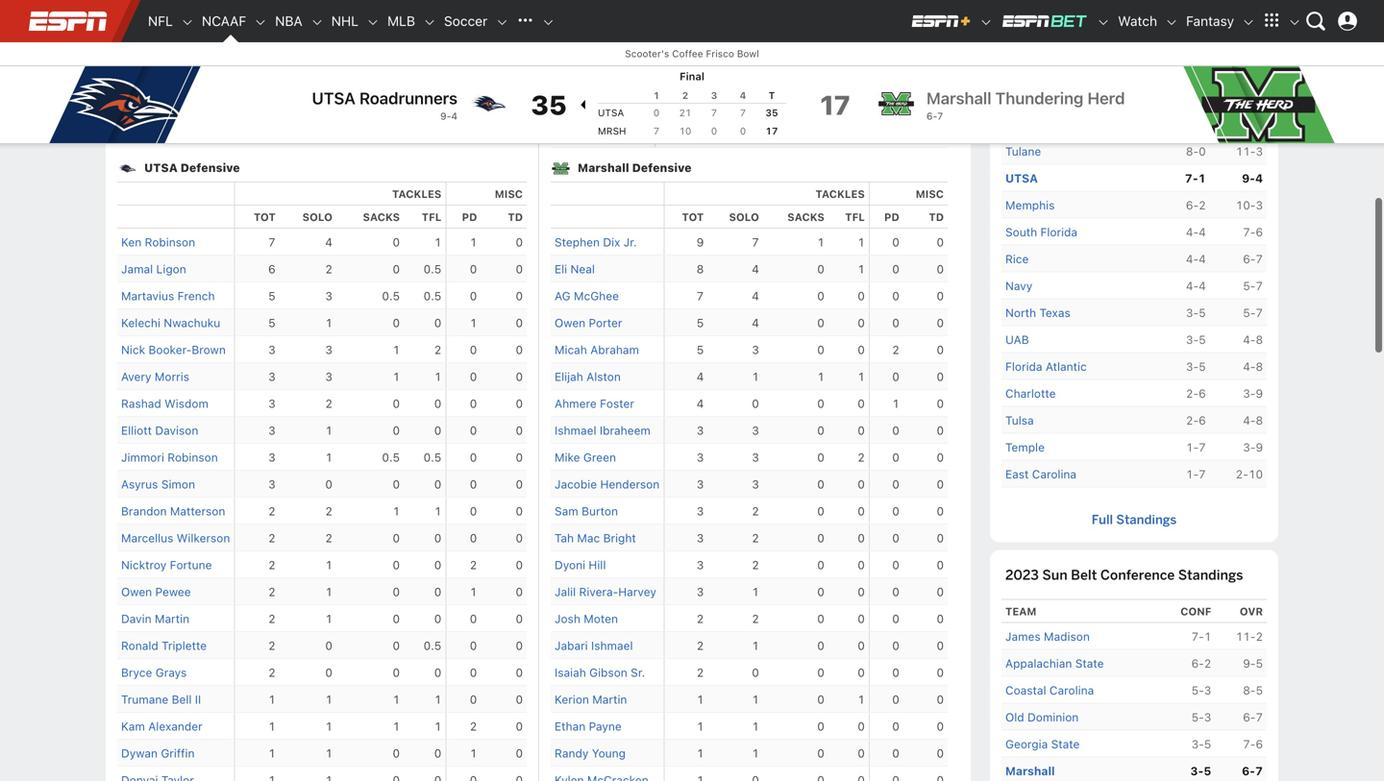 Task type: describe. For each thing, give the bounding box(es) containing it.
jabari
[[555, 639, 588, 653]]

1 vertical spatial ishmael
[[591, 639, 633, 653]]

south
[[1006, 226, 1038, 239]]

tulane link
[[1006, 142, 1042, 161]]

5-3 for 6-7
[[1192, 711, 1212, 725]]

utsa down tulane link
[[1006, 172, 1038, 185]]

sacks for 0
[[363, 211, 400, 224]]

marshall defensive
[[578, 161, 692, 175]]

kam
[[121, 720, 145, 734]]

3-9 for 1-7
[[1243, 441, 1263, 454]]

georgia state
[[1006, 738, 1080, 752]]

avery
[[121, 370, 151, 384]]

1-7 for 2-10
[[1186, 468, 1206, 481]]

0 vertical spatial florida
[[1041, 226, 1078, 239]]

ovr for 2023 sun belt conference standings
[[1240, 606, 1263, 618]]

scooter's coffee frisco bowl
[[625, 48, 759, 59]]

burton
[[582, 505, 618, 518]]

nhl image
[[366, 16, 380, 29]]

stephen dix jr.
[[555, 236, 637, 249]]

utsa roadrunners link
[[312, 87, 458, 109]]

11- for 2023 sun belt conference standings
[[1236, 630, 1256, 644]]

11-2
[[1236, 630, 1263, 644]]

0 vertical spatial 8-
[[1186, 118, 1199, 131]]

neal for 0
[[571, 101, 595, 114]]

solo for 4
[[303, 211, 333, 224]]

standings for sun
[[1179, 567, 1244, 584]]

1 vertical spatial 10
[[1249, 468, 1263, 481]]

kelechi nwachuku link
[[121, 314, 220, 332]]

utsa roadrunners 9-4
[[312, 88, 458, 122]]

dominion
[[1028, 711, 1079, 725]]

randy young
[[555, 747, 626, 761]]

robinson for jimmori robinson
[[168, 451, 218, 464]]

ag
[[555, 289, 571, 303]]

7- down 8-5
[[1243, 738, 1256, 752]]

mlb link
[[380, 0, 423, 42]]

asyrus simon
[[121, 478, 195, 491]]

10-3
[[1236, 199, 1263, 212]]

kam alexander
[[121, 720, 203, 734]]

td for 0
[[929, 211, 944, 224]]

1 vertical spatial standings
[[1117, 512, 1177, 528]]

winner icon utsa roadrunners image
[[577, 93, 588, 116]]

marshall thundering herd image
[[877, 84, 915, 122]]

roadrunners
[[360, 88, 458, 108]]

4-4 for 5-7
[[1186, 280, 1206, 293]]

mlb image
[[423, 16, 436, 29]]

4-4 for 7-6
[[1186, 226, 1206, 239]]

mac
[[577, 532, 600, 545]]

carolina for east carolina
[[1032, 468, 1077, 481]]

east carolina
[[1006, 468, 1077, 481]]

kelechi
[[121, 316, 160, 330]]

alexander
[[148, 720, 203, 734]]

espn more sports home page image
[[511, 7, 540, 36]]

10-
[[1236, 199, 1256, 212]]

1- for 3-
[[1186, 441, 1199, 454]]

uab
[[1006, 333, 1029, 347]]

utsa up mrsh at the top left of page
[[598, 107, 624, 118]]

espn bet image
[[1097, 16, 1111, 29]]

8 for florida atlantic
[[1256, 360, 1263, 374]]

eli neal for 0
[[555, 101, 595, 114]]

1 vertical spatial 6-7
[[1243, 711, 1263, 725]]

marshall for thundering
[[927, 88, 992, 108]]

9- inside utsa roadrunners 9-4
[[440, 111, 451, 122]]

kerion
[[555, 693, 589, 707]]

0.5 for 3
[[424, 289, 442, 303]]

brandon matterson
[[121, 505, 225, 518]]

ag mcghee link
[[555, 287, 619, 305]]

marcellus wilkerson link
[[121, 529, 230, 548]]

ronald triplette link
[[121, 637, 207, 655]]

espn+ image
[[911, 13, 972, 29]]

9- for utsa
[[1242, 172, 1256, 185]]

bright
[[603, 532, 636, 545]]

utsa fumbles
[[144, 23, 232, 36]]

4 inside utsa roadrunners 9-4
[[451, 111, 458, 122]]

coastal
[[1006, 684, 1047, 698]]

memphis
[[1006, 199, 1055, 212]]

owen for owen pewee
[[121, 586, 152, 599]]

martin for kerion martin
[[593, 693, 627, 707]]

standings for american
[[1006, 55, 1071, 72]]

marshall link
[[1006, 763, 1055, 781]]

ag mcghee
[[555, 289, 619, 303]]

0 vertical spatial ishmael
[[555, 424, 597, 437]]

ligon
[[156, 262, 186, 276]]

payne
[[589, 720, 622, 734]]

sun
[[1043, 567, 1068, 584]]

tot for 7
[[254, 211, 276, 224]]

elijah alston
[[555, 370, 621, 384]]

fortune
[[170, 559, 212, 572]]

utsa roadrunners image
[[469, 84, 508, 122]]

porter
[[589, 316, 623, 330]]

north texas link
[[1006, 304, 1071, 322]]

soccer image
[[495, 16, 509, 29]]

charlotte
[[1006, 387, 1056, 401]]

avery morris link
[[121, 368, 189, 386]]

watch image
[[1165, 16, 1179, 29]]

jamal ligon link
[[121, 260, 186, 278]]

jabari ishmael
[[555, 639, 633, 653]]

tackles for 0
[[392, 188, 442, 200]]

james madison link
[[1006, 628, 1090, 646]]

wisdom
[[165, 397, 209, 411]]

josh moten
[[555, 612, 618, 626]]

7- left 11-2
[[1192, 630, 1205, 644]]

3-5 for florida atlantic
[[1186, 360, 1206, 374]]

2-10
[[1236, 468, 1263, 481]]

north texas
[[1006, 306, 1071, 320]]

pd for 0
[[885, 211, 900, 224]]

misc for 1
[[495, 188, 523, 200]]

mrsh
[[598, 125, 626, 137]]

simon
[[161, 478, 195, 491]]

owen pewee
[[121, 586, 191, 599]]

2 horizontal spatial marshall
[[1006, 765, 1055, 778]]

uab link
[[1006, 331, 1029, 349]]

stephen dix jr. link
[[555, 233, 637, 251]]

ncaaf link
[[194, 0, 254, 42]]

temple link
[[1006, 439, 1045, 457]]

defensive for marshall defensive
[[632, 161, 692, 175]]

bryce
[[121, 666, 152, 680]]

tulane
[[1006, 145, 1042, 158]]

tot for 9
[[682, 211, 704, 224]]

2- for 4-
[[1186, 414, 1199, 428]]

jalil rivera-harvey
[[555, 586, 657, 599]]

carolina for coastal carolina
[[1050, 684, 1094, 698]]

trumane bell ii link
[[121, 691, 201, 709]]

1- for 2-
[[1186, 468, 1199, 481]]

7- down 10-3
[[1243, 226, 1256, 239]]

0 horizontal spatial 17
[[766, 125, 779, 137]]

utsa link
[[1006, 169, 1038, 188]]

2 11- from the top
[[1236, 145, 1256, 158]]

rashad
[[121, 397, 161, 411]]

randy
[[555, 747, 589, 761]]

soccer link
[[436, 0, 495, 42]]

8 for tulsa
[[1256, 414, 1263, 428]]

nick
[[121, 343, 145, 357]]

7-1 for 11-2
[[1192, 630, 1212, 644]]

nba link
[[267, 0, 310, 42]]

sam burton
[[555, 505, 618, 518]]

jamal ligon
[[121, 262, 186, 276]]

utsa for roadrunners
[[312, 88, 356, 108]]

grays
[[156, 666, 187, 680]]

conference for athletic
[[1161, 35, 1236, 53]]

robinson for ken robinson
[[145, 236, 195, 249]]

dywan griffin
[[121, 747, 195, 761]]

dix
[[603, 236, 621, 249]]

1 horizontal spatial 35
[[766, 107, 779, 118]]

nhl
[[331, 13, 359, 29]]

owen mccown
[[121, 74, 202, 87]]

11- for 2023 american athletic conference standings
[[1236, 118, 1256, 131]]

4-8 for florida atlantic
[[1243, 360, 1263, 374]]

6-7 for 2023 sun belt conference standings
[[1242, 765, 1263, 778]]

3-5 for uab
[[1186, 333, 1206, 347]]

marshall image
[[551, 159, 578, 178]]

utsa image for utsa fumbles
[[117, 20, 144, 39]]

tfl for 1
[[845, 211, 865, 224]]

nick booker-brown link
[[121, 341, 226, 359]]

fumbles
[[181, 23, 232, 36]]

2-6 for 4-8
[[1186, 414, 1206, 428]]

rice
[[1006, 253, 1029, 266]]

bryce grays link
[[121, 664, 187, 682]]

7-1 for 9-4
[[1185, 172, 1206, 185]]

owen for owen porter
[[555, 316, 586, 330]]

georgia state link
[[1006, 736, 1080, 754]]

td for 1
[[508, 211, 523, 224]]

ncaaf image
[[254, 16, 267, 29]]

t
[[769, 90, 775, 101]]

4-8 for uab
[[1243, 333, 1263, 347]]

2023 american athletic conference standings
[[1006, 35, 1236, 72]]

21
[[679, 107, 692, 118]]

henderson
[[600, 478, 660, 491]]



Task type: locate. For each thing, give the bounding box(es) containing it.
owen inside owen mccown "link"
[[121, 74, 152, 87]]

1 horizontal spatial tackles
[[816, 188, 865, 200]]

1-
[[1186, 441, 1199, 454], [1186, 468, 1199, 481]]

0 vertical spatial 2-
[[1186, 387, 1199, 401]]

0 vertical spatial 1-7
[[1186, 441, 1206, 454]]

1 vertical spatial carolina
[[1050, 684, 1094, 698]]

1 misc from the left
[[495, 188, 523, 200]]

1 vertical spatial 6-2
[[1192, 657, 1212, 671]]

1 vertical spatial eli neal link
[[555, 260, 595, 278]]

1 3-9 from the top
[[1243, 387, 1263, 401]]

1 vertical spatial 8-
[[1186, 145, 1199, 158]]

nick booker-brown
[[121, 343, 226, 357]]

7-1 left 11-2
[[1192, 630, 1212, 644]]

defensive up ken robinson
[[181, 161, 240, 175]]

alston
[[587, 370, 621, 384]]

7 inside the marshall thundering herd 6-7
[[938, 111, 943, 122]]

3- for north texas
[[1186, 306, 1199, 320]]

3 4-4 from the top
[[1186, 280, 1206, 293]]

robinson up simon
[[168, 451, 218, 464]]

1 horizontal spatial tot
[[682, 211, 704, 224]]

marshall down the georgia
[[1006, 765, 1055, 778]]

misc for 0
[[916, 188, 944, 200]]

0 horizontal spatial tot
[[254, 211, 276, 224]]

0 vertical spatial robinson
[[145, 236, 195, 249]]

0 vertical spatial 17
[[821, 89, 851, 121]]

35 down 't'
[[766, 107, 779, 118]]

dywan
[[121, 747, 158, 761]]

0 vertical spatial 10
[[679, 125, 692, 137]]

6-2 for 10-3
[[1186, 199, 1206, 212]]

1 vertical spatial florida
[[1006, 360, 1043, 374]]

standings up 11-2
[[1179, 567, 1244, 584]]

1 vertical spatial neal
[[571, 262, 595, 276]]

old dominion
[[1006, 711, 1079, 725]]

standings right full
[[1117, 512, 1177, 528]]

3- for uab
[[1186, 333, 1199, 347]]

florida
[[1041, 226, 1078, 239], [1006, 360, 1043, 374]]

martin down gibson
[[593, 693, 627, 707]]

3- for georgia state
[[1192, 738, 1205, 752]]

temple
[[1006, 441, 1045, 454]]

appalachian state link
[[1006, 655, 1104, 673]]

rivera-
[[579, 586, 619, 599]]

utsa image down team
[[117, 159, 144, 178]]

ishmael up gibson
[[591, 639, 633, 653]]

0 vertical spatial neal
[[571, 101, 595, 114]]

utsa image for utsa defensive
[[117, 159, 144, 178]]

9- down 11-2
[[1243, 657, 1256, 671]]

trumane bell ii
[[121, 693, 201, 707]]

1 td from the left
[[508, 211, 523, 224]]

nfl
[[148, 13, 173, 29]]

conference right belt
[[1101, 567, 1175, 584]]

1 horizontal spatial defensive
[[632, 161, 692, 175]]

conference down fantasy
[[1161, 35, 1236, 53]]

2 vertical spatial 2-
[[1236, 468, 1249, 481]]

2 sacks from the left
[[788, 211, 825, 224]]

0 vertical spatial 1-
[[1186, 441, 1199, 454]]

marshall right marshall thundering herd image
[[927, 88, 992, 108]]

conf down 2023 sun belt conference standings
[[1181, 606, 1212, 618]]

owen inside owen pewee 'link'
[[121, 586, 152, 599]]

1 4-8 from the top
[[1243, 333, 1263, 347]]

1 vertical spatial 9
[[1256, 387, 1263, 401]]

11-3
[[1236, 118, 1263, 131], [1236, 145, 1263, 158]]

2 horizontal spatial standings
[[1179, 567, 1244, 584]]

2 utsa image from the top
[[117, 159, 144, 178]]

state for appalachian state
[[1076, 657, 1104, 671]]

martin for davin martin
[[155, 612, 189, 626]]

2 7-6 from the top
[[1243, 738, 1263, 752]]

standings inside 2023 american athletic conference standings
[[1006, 55, 1071, 72]]

35 left winner icon utsa roadrunners
[[531, 89, 567, 121]]

17 left marshall thundering herd image
[[821, 89, 851, 121]]

1 vertical spatial robinson
[[168, 451, 218, 464]]

1 eli from the top
[[555, 101, 567, 114]]

0 vertical spatial 4-4
[[1186, 226, 1206, 239]]

0.5 for 2
[[424, 262, 442, 276]]

florida atlantic link
[[1006, 358, 1087, 376]]

0 vertical spatial eli neal link
[[555, 99, 595, 117]]

ovr up 11-2
[[1240, 606, 1263, 618]]

eli neal down stephen
[[555, 262, 595, 276]]

fantasy image
[[1242, 16, 1256, 29]]

stephen
[[555, 236, 600, 249]]

2023 down espn bet image
[[1006, 35, 1039, 53]]

1 vertical spatial state
[[1051, 738, 1080, 752]]

1 horizontal spatial 10
[[1249, 468, 1263, 481]]

5-7 for 3-5
[[1243, 306, 1263, 320]]

asyrus simon link
[[121, 475, 195, 494]]

2
[[682, 90, 689, 101], [1199, 199, 1206, 212], [325, 262, 333, 276], [434, 343, 442, 357], [892, 343, 900, 357], [325, 397, 333, 411], [858, 451, 865, 464], [268, 505, 276, 518], [325, 505, 333, 518], [752, 505, 759, 518], [268, 532, 276, 545], [325, 532, 333, 545], [752, 532, 759, 545], [268, 559, 276, 572], [470, 559, 477, 572], [752, 559, 759, 572], [268, 586, 276, 599], [268, 612, 276, 626], [697, 612, 704, 626], [752, 612, 759, 626], [1256, 630, 1263, 644], [268, 639, 276, 653], [697, 639, 704, 653], [1205, 657, 1212, 671], [268, 666, 276, 680], [697, 666, 704, 680], [470, 720, 477, 734]]

utsa for defensive
[[144, 161, 178, 175]]

mike green
[[555, 451, 616, 464]]

eli neal link for 0
[[555, 99, 595, 117]]

0 horizontal spatial tackles
[[392, 188, 442, 200]]

tfl for 0
[[422, 211, 442, 224]]

0 vertical spatial standings
[[1006, 55, 1071, 72]]

0.5 for 1
[[424, 451, 442, 464]]

0 horizontal spatial misc
[[495, 188, 523, 200]]

nfl image
[[181, 16, 194, 29]]

0 vertical spatial 6-2
[[1186, 199, 1206, 212]]

3- for marshall
[[1191, 765, 1204, 778]]

5-3 for 8-5
[[1192, 684, 1212, 698]]

2 4-4 from the top
[[1186, 253, 1206, 266]]

1 vertical spatial martin
[[593, 693, 627, 707]]

1 pd from the left
[[462, 211, 477, 224]]

1 solo from the left
[[303, 211, 333, 224]]

ishmael down ahmere
[[555, 424, 597, 437]]

nba image
[[310, 16, 324, 29]]

belt
[[1071, 567, 1097, 584]]

1 vertical spatial ovr
[[1240, 606, 1263, 618]]

0 vertical spatial 6-7
[[1243, 253, 1263, 266]]

0 vertical spatial 9
[[697, 236, 704, 249]]

neal for 8
[[571, 262, 595, 276]]

robinson up ligon
[[145, 236, 195, 249]]

3-9 for 2-6
[[1243, 387, 1263, 401]]

eli neal link down stephen
[[555, 260, 595, 278]]

tackles for 1
[[816, 188, 865, 200]]

0 horizontal spatial 10
[[679, 125, 692, 137]]

utsa left roadrunners
[[312, 88, 356, 108]]

misc
[[495, 188, 523, 200], [916, 188, 944, 200]]

7-6 down 8-5
[[1243, 738, 1263, 752]]

2 4-8 from the top
[[1243, 360, 1263, 374]]

1 eli neal from the top
[[555, 101, 595, 114]]

1 11- from the top
[[1236, 118, 1256, 131]]

0 vertical spatial 2-6
[[1186, 387, 1206, 401]]

nicktroy fortune link
[[121, 556, 212, 574]]

2- for 3-
[[1186, 387, 1199, 401]]

elliott davison
[[121, 424, 198, 437]]

6-2 left 10-
[[1186, 199, 1206, 212]]

3-5 for north texas
[[1186, 306, 1206, 320]]

1 vertical spatial eli
[[555, 262, 567, 276]]

florida right south
[[1041, 226, 1078, 239]]

1 vertical spatial 5-7
[[1243, 306, 1263, 320]]

7-6 for 2023 sun belt conference standings
[[1243, 738, 1263, 752]]

neal up marshall image
[[571, 101, 595, 114]]

2 ovr from the top
[[1240, 606, 1263, 618]]

list
[[1002, 0, 1267, 2]]

7-1 left 9-4
[[1185, 172, 1206, 185]]

utsa for fumbles
[[144, 23, 178, 36]]

2 vertical spatial 9
[[1256, 441, 1263, 454]]

2 1-7 from the top
[[1186, 468, 1206, 481]]

scooter's
[[625, 48, 670, 59]]

3-5 for marshall
[[1191, 765, 1212, 778]]

6-7 for 2023 american athletic conference standings
[[1243, 253, 1263, 266]]

8-
[[1186, 118, 1199, 131], [1186, 145, 1199, 158], [1243, 684, 1256, 698]]

jamal
[[121, 262, 153, 276]]

2 eli neal from the top
[[555, 262, 595, 276]]

owen mccown link
[[121, 72, 202, 90]]

2 vertical spatial standings
[[1179, 567, 1244, 584]]

1 utsa image from the top
[[117, 20, 144, 39]]

2 tfl from the left
[[845, 211, 865, 224]]

7- left 9-4
[[1185, 172, 1199, 185]]

1 7-6 from the top
[[1243, 226, 1263, 239]]

1 vertical spatial 8-0
[[1186, 145, 1206, 158]]

more sports image
[[542, 16, 555, 29]]

2-6 for 3-9
[[1186, 387, 1206, 401]]

9- up 10-3
[[1242, 172, 1256, 185]]

marshall image
[[551, 20, 578, 39]]

team for 2023 american athletic conference standings
[[1006, 93, 1037, 106]]

2 eli from the top
[[555, 262, 567, 276]]

isaiah gibson sr. link
[[555, 664, 645, 682]]

1 tot from the left
[[254, 211, 276, 224]]

3 4-8 from the top
[[1243, 414, 1263, 428]]

2 misc from the left
[[916, 188, 944, 200]]

1 vertical spatial conf
[[1181, 606, 1212, 618]]

marshall for defensive
[[578, 161, 629, 175]]

2 3-9 from the top
[[1243, 441, 1263, 454]]

marshall inside the marshall thundering herd 6-7
[[927, 88, 992, 108]]

1 vertical spatial 17
[[766, 125, 779, 137]]

9 for charlotte
[[1256, 387, 1263, 401]]

foster
[[600, 397, 635, 411]]

3-5 for georgia state
[[1192, 738, 1212, 752]]

2 5-7 from the top
[[1243, 306, 1263, 320]]

1 5-7 from the top
[[1243, 280, 1263, 293]]

3 11- from the top
[[1236, 630, 1256, 644]]

2 solo from the left
[[729, 211, 759, 224]]

morris
[[155, 370, 189, 384]]

bell
[[172, 693, 192, 707]]

jalil
[[555, 586, 576, 599]]

eli neal for 8
[[555, 262, 595, 276]]

2023 for 2023 american athletic conference standings
[[1006, 35, 1039, 53]]

griffin
[[161, 747, 195, 761]]

french
[[178, 289, 215, 303]]

ken robinson
[[121, 236, 195, 249]]

8 for uab
[[1256, 333, 1263, 347]]

davin martin
[[121, 612, 189, 626]]

coastal carolina link
[[1006, 682, 1094, 700]]

0 vertical spatial 11-
[[1236, 118, 1256, 131]]

0 vertical spatial 11-3
[[1236, 118, 1263, 131]]

0 vertical spatial 8-0
[[1186, 118, 1206, 131]]

defensive down 21
[[632, 161, 692, 175]]

0 vertical spatial 7-1
[[1185, 172, 1206, 185]]

2 neal from the top
[[571, 262, 595, 276]]

1 vertical spatial 4-8
[[1243, 360, 1263, 374]]

1 vertical spatial 2023
[[1006, 567, 1039, 584]]

conference
[[1161, 35, 1236, 53], [1101, 567, 1175, 584]]

1 sacks from the left
[[363, 211, 400, 224]]

espn plus image
[[980, 16, 993, 29]]

owen up team
[[121, 74, 152, 87]]

1 2023 from the top
[[1006, 35, 1039, 53]]

2 2023 from the top
[[1006, 567, 1039, 584]]

2 11-3 from the top
[[1236, 145, 1263, 158]]

8-5
[[1243, 684, 1263, 698]]

carolina right east
[[1032, 468, 1077, 481]]

davin
[[121, 612, 152, 626]]

2 1- from the top
[[1186, 468, 1199, 481]]

moten
[[584, 612, 618, 626]]

0 horizontal spatial standings
[[1006, 55, 1071, 72]]

conference inside 2023 american athletic conference standings
[[1161, 35, 1236, 53]]

2 vertical spatial owen
[[121, 586, 152, 599]]

martin down pewee
[[155, 612, 189, 626]]

martin inside kerion martin link
[[593, 693, 627, 707]]

neal up the ag mcghee link
[[571, 262, 595, 276]]

2 5-3 from the top
[[1192, 711, 1212, 725]]

0 vertical spatial carolina
[[1032, 468, 1077, 481]]

american
[[1042, 35, 1104, 53]]

4-4
[[1186, 226, 1206, 239], [1186, 253, 1206, 266], [1186, 280, 1206, 293]]

9 for temple
[[1256, 441, 1263, 454]]

2023 left sun
[[1006, 567, 1039, 584]]

marshall down mrsh at the top left of page
[[578, 161, 629, 175]]

6-2 left 9-5
[[1192, 657, 1212, 671]]

marshall thundering herd link
[[927, 87, 1125, 109]]

0 vertical spatial team
[[1006, 93, 1037, 106]]

1 tfl from the left
[[422, 211, 442, 224]]

georgia
[[1006, 738, 1048, 752]]

owen inside owen porter link
[[555, 316, 586, 330]]

1 vertical spatial 7-1
[[1192, 630, 1212, 644]]

conf
[[1176, 93, 1206, 106], [1181, 606, 1212, 618]]

0 vertical spatial 5-7
[[1243, 280, 1263, 293]]

1 horizontal spatial td
[[929, 211, 944, 224]]

kam alexander link
[[121, 718, 203, 736]]

espn bet image
[[1001, 13, 1090, 29]]

east carolina link
[[1006, 466, 1077, 484]]

green
[[584, 451, 616, 464]]

1 8-0 from the top
[[1186, 118, 1206, 131]]

final
[[680, 70, 705, 83]]

0 vertical spatial marshall
[[927, 88, 992, 108]]

sacks for 1
[[788, 211, 825, 224]]

asyrus
[[121, 478, 158, 491]]

fantasy link
[[1179, 0, 1242, 42]]

coffee
[[672, 48, 703, 59]]

9- for appalachian state
[[1243, 657, 1256, 671]]

1 vertical spatial 4-4
[[1186, 253, 1206, 266]]

herd
[[1088, 88, 1125, 108]]

ahmere foster
[[555, 397, 635, 411]]

state down dominion
[[1051, 738, 1080, 752]]

2 vertical spatial 11-
[[1236, 630, 1256, 644]]

2 tot from the left
[[682, 211, 704, 224]]

conference for belt
[[1101, 567, 1175, 584]]

0 vertical spatial 4-8
[[1243, 333, 1263, 347]]

1 team from the top
[[1006, 93, 1037, 106]]

2023 for 2023 sun belt conference standings
[[1006, 567, 1039, 584]]

1 vertical spatial team
[[1006, 606, 1037, 618]]

6-2
[[1186, 199, 1206, 212], [1192, 657, 1212, 671]]

james madison
[[1006, 630, 1090, 644]]

eli neal up marshall image
[[555, 101, 595, 114]]

0 horizontal spatial defensive
[[181, 161, 240, 175]]

bowl
[[737, 48, 759, 59]]

ken robinson link
[[121, 233, 195, 251]]

6-
[[927, 111, 938, 122], [1186, 199, 1199, 212], [1243, 253, 1256, 266], [1192, 657, 1205, 671], [1243, 711, 1256, 725], [1242, 765, 1256, 778]]

0 vertical spatial owen
[[121, 74, 152, 87]]

utsa left nfl image
[[144, 23, 178, 36]]

conf for 2023 american athletic conference standings
[[1176, 93, 1206, 106]]

2 eli neal link from the top
[[555, 260, 595, 278]]

standings up thundering
[[1006, 55, 1071, 72]]

1 ovr from the top
[[1240, 93, 1263, 106]]

full
[[1092, 512, 1113, 528]]

1 eli neal link from the top
[[555, 99, 595, 117]]

2 vertical spatial 6-7
[[1242, 765, 1263, 778]]

florida atlantic
[[1006, 360, 1087, 374]]

utsa down team
[[144, 161, 178, 175]]

defensive for utsa defensive
[[181, 161, 240, 175]]

navy link
[[1006, 277, 1033, 295]]

1 2-6 from the top
[[1186, 387, 1206, 401]]

0 vertical spatial conf
[[1176, 93, 1206, 106]]

1 horizontal spatial 17
[[821, 89, 851, 121]]

1 5-3 from the top
[[1192, 684, 1212, 698]]

eli neal
[[555, 101, 595, 114], [555, 262, 595, 276]]

1 11-3 from the top
[[1236, 118, 1263, 131]]

conf for 2023 sun belt conference standings
[[1181, 606, 1212, 618]]

5-7 for 4-4
[[1243, 280, 1263, 293]]

eli neal link up marshall image
[[555, 99, 595, 117]]

7-6 for 2023 american athletic conference standings
[[1243, 226, 1263, 239]]

1 vertical spatial 11-3
[[1236, 145, 1263, 158]]

eli for 8
[[555, 262, 567, 276]]

0 vertical spatial ovr
[[1240, 93, 1263, 106]]

0 horizontal spatial martin
[[155, 612, 189, 626]]

0 vertical spatial eli neal
[[555, 101, 595, 114]]

utsa image left nfl at left
[[117, 20, 144, 39]]

0 vertical spatial martin
[[155, 612, 189, 626]]

1 horizontal spatial pd
[[885, 211, 900, 224]]

4-4 for 6-7
[[1186, 253, 1206, 266]]

eli neal link for 8
[[555, 260, 595, 278]]

eli for 0
[[555, 101, 567, 114]]

0 vertical spatial state
[[1076, 657, 1104, 671]]

texas
[[1040, 306, 1071, 320]]

solo for 7
[[729, 211, 759, 224]]

0 vertical spatial 9-
[[440, 111, 451, 122]]

1 tackles from the left
[[392, 188, 442, 200]]

state down madison
[[1076, 657, 1104, 671]]

1 vertical spatial marshall
[[578, 161, 629, 175]]

1 vertical spatial 5-3
[[1192, 711, 1212, 725]]

owen up micah
[[555, 316, 586, 330]]

2 2-6 from the top
[[1186, 414, 1206, 428]]

global navigation element
[[19, 0, 1365, 42]]

martin inside davin martin link
[[155, 612, 189, 626]]

ovr for 2023 american athletic conference standings
[[1240, 93, 1263, 106]]

2 tackles from the left
[[816, 188, 865, 200]]

2 vertical spatial 8-
[[1243, 684, 1256, 698]]

6-2 for 9-5
[[1192, 657, 1212, 671]]

team for 2023 sun belt conference standings
[[1006, 606, 1037, 618]]

josh
[[555, 612, 581, 626]]

2 vertical spatial marshall
[[1006, 765, 1055, 778]]

utsa image
[[117, 20, 144, 39], [117, 159, 144, 178]]

2 vertical spatial 4-8
[[1243, 414, 1263, 428]]

3-
[[1186, 306, 1199, 320], [1186, 333, 1199, 347], [1186, 360, 1199, 374], [1243, 387, 1256, 401], [1243, 441, 1256, 454], [1192, 738, 1205, 752], [1191, 765, 1204, 778]]

ovr down fantasy icon
[[1240, 93, 1263, 106]]

1 horizontal spatial tfl
[[845, 211, 865, 224]]

team
[[121, 101, 155, 114]]

4
[[740, 90, 747, 101], [451, 111, 458, 122], [1256, 172, 1263, 185], [1199, 226, 1206, 239], [325, 236, 333, 249], [1199, 253, 1206, 266], [752, 262, 759, 276], [1199, 280, 1206, 293], [752, 289, 759, 303], [752, 316, 759, 330], [697, 370, 704, 384], [697, 397, 704, 411]]

3
[[711, 90, 718, 101], [1256, 118, 1263, 131], [1256, 145, 1263, 158], [1256, 199, 1263, 212], [325, 289, 333, 303], [268, 343, 276, 357], [325, 343, 333, 357], [752, 343, 759, 357], [268, 370, 276, 384], [325, 370, 333, 384], [268, 397, 276, 411], [268, 424, 276, 437], [697, 424, 704, 437], [752, 424, 759, 437], [268, 451, 276, 464], [697, 451, 704, 464], [752, 451, 759, 464], [268, 478, 276, 491], [697, 478, 704, 491], [752, 478, 759, 491], [697, 505, 704, 518], [697, 532, 704, 545], [697, 559, 704, 572], [697, 586, 704, 599], [1205, 684, 1212, 698], [1205, 711, 1212, 725]]

0 horizontal spatial pd
[[462, 211, 477, 224]]

0 horizontal spatial 35
[[531, 89, 567, 121]]

0 vertical spatial 5-3
[[1192, 684, 1212, 698]]

team up tulane
[[1006, 93, 1037, 106]]

2 vertical spatial 9-
[[1243, 657, 1256, 671]]

17 down 't'
[[766, 125, 779, 137]]

1 4-4 from the top
[[1186, 226, 1206, 239]]

team up james
[[1006, 606, 1037, 618]]

2 team from the top
[[1006, 606, 1037, 618]]

1 vertical spatial 11-
[[1236, 145, 1256, 158]]

2 td from the left
[[929, 211, 944, 224]]

owen for owen mccown
[[121, 74, 152, 87]]

state
[[1076, 657, 1104, 671], [1051, 738, 1080, 752]]

state for georgia state
[[1051, 738, 1080, 752]]

utsa inside utsa roadrunners 9-4
[[312, 88, 356, 108]]

3- for florida atlantic
[[1186, 360, 1199, 374]]

1 1- from the top
[[1186, 441, 1199, 454]]

7-6 down 10-3
[[1243, 226, 1263, 239]]

1 vertical spatial conference
[[1101, 567, 1175, 584]]

eli up the ag at the top of the page
[[555, 262, 567, 276]]

list item
[[1002, 0, 1267, 2]]

eli left winner icon utsa roadrunners
[[555, 101, 567, 114]]

2 defensive from the left
[[632, 161, 692, 175]]

0.5 for 0
[[424, 639, 442, 653]]

1 horizontal spatial sacks
[[788, 211, 825, 224]]

josh moten link
[[555, 610, 618, 628]]

0 vertical spatial 3-9
[[1243, 387, 1263, 401]]

profile management image
[[1338, 12, 1358, 31]]

micah abraham link
[[555, 341, 639, 359]]

0
[[740, 101, 747, 114], [848, 101, 856, 114], [654, 107, 660, 118], [1199, 118, 1206, 131], [711, 125, 717, 137], [740, 125, 746, 137], [1199, 145, 1206, 158], [393, 236, 400, 249], [516, 236, 523, 249], [892, 236, 900, 249], [937, 236, 944, 249], [393, 262, 400, 276], [470, 262, 477, 276], [516, 262, 523, 276], [818, 262, 825, 276], [892, 262, 900, 276], [937, 262, 944, 276], [470, 289, 477, 303], [516, 289, 523, 303], [818, 289, 825, 303], [858, 289, 865, 303], [892, 289, 900, 303], [937, 289, 944, 303], [393, 316, 400, 330], [434, 316, 442, 330], [516, 316, 523, 330], [818, 316, 825, 330], [858, 316, 865, 330], [892, 316, 900, 330], [937, 316, 944, 330], [470, 343, 477, 357], [516, 343, 523, 357], [818, 343, 825, 357], [858, 343, 865, 357], [937, 343, 944, 357], [470, 370, 477, 384], [516, 370, 523, 384], [892, 370, 900, 384], [937, 370, 944, 384], [393, 397, 400, 411], [434, 397, 442, 411], [470, 397, 477, 411], [516, 397, 523, 411], [752, 397, 759, 411], [818, 397, 825, 411], [858, 397, 865, 411], [937, 397, 944, 411], [393, 424, 400, 437], [434, 424, 442, 437], [470, 424, 477, 437], [516, 424, 523, 437], [818, 424, 825, 437], [858, 424, 865, 437], [892, 424, 900, 437], [937, 424, 944, 437], [470, 451, 477, 464], [516, 451, 523, 464], [818, 451, 825, 464], [892, 451, 900, 464], [937, 451, 944, 464], [325, 478, 333, 491], [393, 478, 400, 491], [434, 478, 442, 491], [470, 478, 477, 491], [516, 478, 523, 491], [818, 478, 825, 491], [858, 478, 865, 491], [892, 478, 900, 491], [937, 478, 944, 491], [470, 505, 477, 518], [516, 505, 523, 518], [818, 505, 825, 518], [858, 505, 865, 518], [892, 505, 900, 518], [937, 505, 944, 518], [393, 532, 400, 545], [434, 532, 442, 545], [470, 532, 477, 545], [516, 532, 523, 545], [818, 532, 825, 545], [858, 532, 865, 545], [892, 532, 900, 545], [937, 532, 944, 545], [393, 559, 400, 572], [434, 559, 442, 572], [516, 559, 523, 572], [818, 559, 825, 572], [858, 559, 865, 572], [892, 559, 900, 572], [937, 559, 944, 572], [393, 586, 400, 599], [434, 586, 442, 599], [516, 586, 523, 599], [818, 586, 825, 599], [858, 586, 865, 599], [892, 586, 900, 599], [937, 586, 944, 599], [393, 612, 400, 626], [434, 612, 442, 626], [470, 612, 477, 626], [516, 612, 523, 626], [818, 612, 825, 626], [858, 612, 865, 626], [892, 612, 900, 626], [937, 612, 944, 626], [325, 639, 333, 653], [393, 639, 400, 653], [470, 639, 477, 653], [516, 639, 523, 653], [818, 639, 825, 653], [858, 639, 865, 653], [892, 639, 900, 653], [937, 639, 944, 653], [325, 666, 333, 680], [393, 666, 400, 680], [434, 666, 442, 680], [470, 666, 477, 680], [516, 666, 523, 680], [752, 666, 759, 680], [818, 666, 825, 680], [858, 666, 865, 680], [892, 666, 900, 680], [937, 666, 944, 680], [470, 693, 477, 707], [516, 693, 523, 707], [818, 693, 825, 707], [892, 693, 900, 707], [937, 693, 944, 707], [516, 720, 523, 734], [818, 720, 825, 734], [858, 720, 865, 734], [892, 720, 900, 734], [937, 720, 944, 734], [393, 747, 400, 761], [434, 747, 442, 761], [516, 747, 523, 761], [818, 747, 825, 761], [858, 747, 865, 761], [892, 747, 900, 761], [937, 747, 944, 761]]

ahmere
[[555, 397, 597, 411]]

conf down watch image
[[1176, 93, 1206, 106]]

1 vertical spatial 1-
[[1186, 468, 1199, 481]]

1 neal from the top
[[571, 101, 595, 114]]

trumane
[[121, 693, 168, 707]]

nfl link
[[140, 0, 181, 42]]

rashad wisdom
[[121, 397, 209, 411]]

martin
[[155, 612, 189, 626], [593, 693, 627, 707]]

9- down roadrunners
[[440, 111, 451, 122]]

2 pd from the left
[[885, 211, 900, 224]]

1 vertical spatial 2-6
[[1186, 414, 1206, 428]]

0 horizontal spatial solo
[[303, 211, 333, 224]]

davin martin link
[[121, 610, 189, 628]]

more espn image
[[1258, 7, 1286, 36]]

carolina down appalachian state
[[1050, 684, 1094, 698]]

0 vertical spatial eli
[[555, 101, 567, 114]]

1 horizontal spatial marshall
[[927, 88, 992, 108]]

4-8 for tulsa
[[1243, 414, 1263, 428]]

1 horizontal spatial standings
[[1117, 512, 1177, 528]]

1 defensive from the left
[[181, 161, 240, 175]]

1-7 for 3-9
[[1186, 441, 1206, 454]]

pd for 1
[[462, 211, 477, 224]]

1 horizontal spatial misc
[[916, 188, 944, 200]]

nhl link
[[324, 0, 366, 42]]

more espn image
[[1288, 16, 1302, 29]]

1 1-7 from the top
[[1186, 441, 1206, 454]]

1 vertical spatial 2-
[[1186, 414, 1199, 428]]

davison
[[155, 424, 198, 437]]

team
[[1006, 93, 1037, 106], [1006, 606, 1037, 618]]

2 8-0 from the top
[[1186, 145, 1206, 158]]

9-
[[440, 111, 451, 122], [1242, 172, 1256, 185], [1243, 657, 1256, 671]]

avery morris
[[121, 370, 189, 384]]

2023 inside 2023 american athletic conference standings
[[1006, 35, 1039, 53]]

florida down uab
[[1006, 360, 1043, 374]]

owen up davin
[[121, 586, 152, 599]]

6- inside the marshall thundering herd 6-7
[[927, 111, 938, 122]]



Task type: vqa. For each thing, say whether or not it's contained in the screenshot.
top THUMA
no



